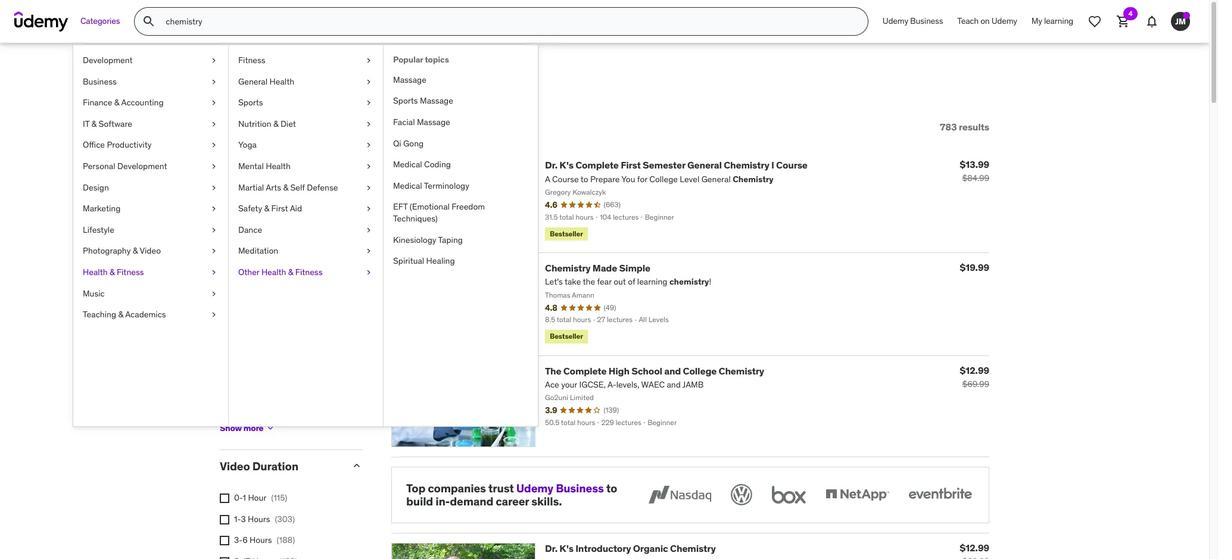 Task type: vqa. For each thing, say whether or not it's contained in the screenshot.
my learning link
yes



Task type: locate. For each thing, give the bounding box(es) containing it.
sports for sports
[[238, 97, 263, 108]]

hours right 6
[[250, 535, 272, 546]]

xsmall image for sports
[[364, 97, 373, 109]]

& for it & software
[[91, 118, 97, 129]]

0 vertical spatial business
[[910, 16, 943, 26]]

& right 4.5
[[292, 203, 297, 213]]

xsmall image inside development link
[[209, 55, 219, 66]]

first left semester
[[621, 159, 641, 171]]

& right safety
[[264, 203, 269, 214]]

design
[[83, 182, 109, 193]]

other health & fitness
[[238, 267, 323, 278]]

1 horizontal spatial sports
[[393, 96, 418, 106]]

results inside status
[[959, 121, 989, 133]]

fitness down photography & video
[[117, 267, 144, 278]]

1 vertical spatial results
[[959, 121, 989, 133]]

& right 3.0
[[292, 266, 297, 277]]

1 vertical spatial massage
[[420, 96, 453, 106]]

you have alerts image
[[1183, 12, 1190, 19]]

(188)
[[277, 535, 295, 546]]

xsmall image inside personal development link
[[209, 161, 219, 172]]

qi gong
[[393, 138, 424, 149]]

4.5 & up
[[278, 203, 308, 213]]

results up the diet
[[258, 70, 320, 95]]

0 horizontal spatial first
[[271, 203, 288, 214]]

fitness down meditation "link" at the top left of page
[[295, 267, 323, 278]]

health
[[270, 76, 294, 87], [266, 161, 291, 172], [83, 267, 108, 278], [261, 267, 286, 278]]

xsmall image for development
[[209, 55, 219, 66]]

organic
[[633, 543, 668, 555]]

dr. k's complete first semester general chemistry i course link
[[545, 159, 808, 171]]

kinesiology taping
[[393, 234, 463, 245]]

0 vertical spatial results
[[258, 70, 320, 95]]

xsmall image for show more
[[266, 424, 275, 433]]

xsmall image inside general health link
[[364, 76, 373, 88]]

0 horizontal spatial business
[[83, 76, 117, 87]]

xsmall image inside photography & video link
[[209, 246, 219, 257]]

xsmall image for office productivity
[[209, 140, 219, 151]]

business left to
[[556, 481, 604, 495]]

dance
[[238, 224, 262, 235]]

1 vertical spatial udemy business link
[[516, 481, 604, 495]]

& left the diet
[[273, 118, 278, 129]]

fitness up general health
[[238, 55, 265, 66]]

first left aid
[[271, 203, 288, 214]]

0 vertical spatial first
[[621, 159, 641, 171]]

first inside "link"
[[271, 203, 288, 214]]

xsmall image inside martial arts & self defense link
[[364, 182, 373, 194]]

& for health & fitness
[[110, 267, 115, 278]]

accounting
[[121, 97, 164, 108]]

0 horizontal spatial udemy business link
[[516, 481, 604, 495]]

0 vertical spatial $12.99
[[960, 364, 989, 376]]

massage for facial massage
[[417, 117, 450, 127]]

0 vertical spatial medical
[[393, 159, 422, 170]]

up left "(571)"
[[299, 266, 309, 277]]

made
[[593, 262, 617, 274]]

udemy business link left teach
[[876, 7, 950, 36]]

spiritual
[[393, 256, 424, 266]]

1 vertical spatial hours
[[250, 535, 272, 546]]

1 vertical spatial general
[[687, 159, 722, 171]]

3.5
[[278, 245, 290, 256]]

xsmall image inside yoga link
[[364, 140, 373, 151]]

1 vertical spatial video
[[220, 459, 250, 474]]

1 up from the top
[[299, 203, 308, 213]]

music link
[[73, 283, 228, 304]]

massage down the sports massage
[[417, 117, 450, 127]]

0 horizontal spatial general
[[238, 76, 268, 87]]

xsmall image inside health & fitness link
[[209, 267, 219, 278]]

mental
[[238, 161, 264, 172]]

health for other health & fitness
[[261, 267, 286, 278]]

1 horizontal spatial 783
[[940, 121, 957, 133]]

martial
[[238, 182, 264, 193]]

xsmall image inside mental health link
[[364, 161, 373, 172]]

medical terminology link
[[384, 176, 538, 197]]

0 vertical spatial k's
[[560, 159, 574, 171]]

freedom
[[452, 202, 485, 212]]

783 inside status
[[940, 121, 957, 133]]

up for 3.5
[[299, 245, 308, 256]]

up right 4.5
[[299, 203, 308, 213]]

medical terminology
[[393, 180, 469, 191]]

xsmall image for martial arts & self defense
[[364, 182, 373, 194]]

xsmall image
[[209, 55, 219, 66], [209, 76, 219, 88], [364, 97, 373, 109], [209, 161, 219, 172], [364, 161, 373, 172], [209, 203, 219, 215], [209, 224, 219, 236], [364, 224, 373, 236], [364, 267, 373, 278], [209, 288, 219, 300], [220, 336, 229, 346], [220, 357, 229, 367], [220, 400, 229, 409], [266, 424, 275, 433], [220, 515, 229, 525]]

$69.99
[[962, 379, 989, 389]]

0 horizontal spatial video
[[140, 246, 161, 256]]

1 horizontal spatial general
[[687, 159, 722, 171]]

hours for 3-6 hours
[[250, 535, 272, 546]]

health down 3.5
[[261, 267, 286, 278]]

xsmall image for marketing
[[209, 203, 219, 215]]

0 horizontal spatial udemy
[[516, 481, 553, 495]]

business up finance
[[83, 76, 117, 87]]

2 vertical spatial massage
[[417, 117, 450, 127]]

health up music
[[83, 267, 108, 278]]

finance & accounting
[[83, 97, 164, 108]]

sports
[[393, 96, 418, 106], [238, 97, 263, 108]]

video duration
[[220, 459, 298, 474]]

1 horizontal spatial udemy business link
[[876, 7, 950, 36]]

facial massage
[[393, 117, 450, 127]]

health down fitness "link" on the left of the page
[[270, 76, 294, 87]]

aid
[[290, 203, 302, 214]]

development down the categories dropdown button
[[83, 55, 133, 66]]

1 vertical spatial complete
[[563, 365, 607, 377]]

1 k's from the top
[[560, 159, 574, 171]]

3-6 hours (188)
[[234, 535, 295, 546]]

general up the nutrition
[[238, 76, 268, 87]]

hours
[[248, 514, 270, 525], [250, 535, 272, 546]]

2 up from the top
[[299, 245, 308, 256]]

0 vertical spatial 783
[[220, 70, 254, 95]]

general right semester
[[687, 159, 722, 171]]

0 vertical spatial dr.
[[545, 159, 558, 171]]

xsmall image inside sports link
[[364, 97, 373, 109]]

kinesiology
[[393, 234, 436, 245]]

xsmall image inside finance & accounting link
[[209, 97, 219, 109]]

& inside "link"
[[264, 203, 269, 214]]

xsmall image for design
[[209, 182, 219, 194]]

&
[[114, 97, 119, 108], [91, 118, 97, 129], [273, 118, 278, 129], [283, 182, 288, 193], [292, 203, 297, 213], [264, 203, 269, 214], [292, 245, 297, 256], [133, 246, 138, 256], [292, 266, 297, 277], [110, 267, 115, 278], [288, 267, 293, 278], [118, 309, 123, 320]]

$19.99
[[960, 261, 989, 273]]

office productivity
[[83, 140, 152, 150]]

xsmall image for mental health
[[364, 161, 373, 172]]

0 horizontal spatial sports
[[238, 97, 263, 108]]

taping
[[438, 234, 463, 245]]

teaching
[[83, 309, 116, 320]]

mental health
[[238, 161, 291, 172]]

spiritual healing
[[393, 256, 455, 266]]

office
[[83, 140, 105, 150]]

0 vertical spatial massage
[[393, 74, 426, 85]]

1 vertical spatial development
[[117, 161, 167, 172]]

sports inside other health & fitness element
[[393, 96, 418, 106]]

xsmall image inside office productivity link
[[209, 140, 219, 151]]

0 vertical spatial hours
[[248, 514, 270, 525]]

1 vertical spatial dr.
[[545, 543, 558, 555]]

xsmall image for safety & first aid
[[364, 203, 373, 215]]

development down office productivity link
[[117, 161, 167, 172]]

2 horizontal spatial business
[[910, 16, 943, 26]]

2 dr. from the top
[[545, 543, 558, 555]]

xsmall image inside music link
[[209, 288, 219, 300]]

xsmall image inside show more button
[[266, 424, 275, 433]]

up right 3.5
[[299, 245, 308, 256]]

0 vertical spatial video
[[140, 246, 161, 256]]

sports for sports massage
[[393, 96, 418, 106]]

1 horizontal spatial first
[[621, 159, 641, 171]]

1 vertical spatial k's
[[560, 543, 574, 555]]

photography & video link
[[73, 241, 228, 262]]

massage for sports massage
[[420, 96, 453, 106]]

4
[[1128, 9, 1133, 18]]

2 $12.99 from the top
[[960, 542, 989, 554]]

eft (emotional freedom techniques)
[[393, 202, 485, 224]]

xsmall image
[[364, 55, 373, 66], [364, 76, 373, 88], [209, 97, 219, 109], [209, 118, 219, 130], [364, 118, 373, 130], [209, 140, 219, 151], [364, 140, 373, 151], [209, 182, 219, 194], [364, 182, 373, 194], [364, 203, 373, 215], [209, 246, 219, 257], [364, 246, 373, 257], [209, 267, 219, 278], [209, 309, 219, 321], [220, 379, 229, 388], [220, 494, 229, 503], [220, 536, 229, 546], [220, 558, 229, 559]]

1 $12.99 from the top
[[960, 364, 989, 376]]

medical
[[393, 159, 422, 170], [393, 180, 422, 191]]

sports massage link
[[384, 91, 538, 112]]

xsmall image inside "dance" link
[[364, 224, 373, 236]]

& right it
[[91, 118, 97, 129]]

udemy business link left to
[[516, 481, 604, 495]]

2 vertical spatial business
[[556, 481, 604, 495]]

$12.99 for $12.99
[[960, 542, 989, 554]]

hours right 3
[[248, 514, 270, 525]]

mental health link
[[229, 156, 383, 177]]

1 medical from the top
[[393, 159, 422, 170]]

udemy
[[883, 16, 908, 26], [992, 16, 1017, 26], [516, 481, 553, 495]]

marketing link
[[73, 198, 228, 220]]

3 up from the top
[[299, 266, 309, 277]]

udemy business
[[883, 16, 943, 26]]

teaching & academics
[[83, 309, 166, 320]]

the complete high school and college chemistry link
[[545, 365, 764, 377]]

& right finance
[[114, 97, 119, 108]]

0 horizontal spatial 783
[[220, 70, 254, 95]]

xsmall image inside 'teaching & academics' link
[[209, 309, 219, 321]]

productivity
[[107, 140, 152, 150]]

kinesiology taping link
[[384, 230, 538, 251]]

& for 3.0 & up (571)
[[292, 266, 297, 277]]

first
[[621, 159, 641, 171], [271, 203, 288, 214]]

for
[[324, 70, 349, 95]]

xsmall image inside business link
[[209, 76, 219, 88]]

health up arts
[[266, 161, 291, 172]]

1 vertical spatial medical
[[393, 180, 422, 191]]

& down lifestyle link
[[133, 246, 138, 256]]

massage up facial massage
[[420, 96, 453, 106]]

video down lifestyle link
[[140, 246, 161, 256]]

box image
[[769, 482, 809, 508]]

1 vertical spatial $12.99
[[960, 542, 989, 554]]

1 horizontal spatial results
[[959, 121, 989, 133]]

teaching & academics link
[[73, 304, 228, 326]]

1 horizontal spatial video
[[220, 459, 250, 474]]

medical coding
[[393, 159, 451, 170]]

xsmall image for photography & video
[[209, 246, 219, 257]]

coding
[[424, 159, 451, 170]]

xsmall image for yoga
[[364, 140, 373, 151]]

xsmall image inside lifestyle link
[[209, 224, 219, 236]]

xsmall image inside fitness "link"
[[364, 55, 373, 66]]

xsmall image inside meditation "link"
[[364, 246, 373, 257]]

medical for medical terminology
[[393, 180, 422, 191]]

ratings
[[220, 169, 261, 184]]

results up $13.99 in the top right of the page
[[959, 121, 989, 133]]

small image
[[228, 121, 239, 133]]

1 vertical spatial 783
[[940, 121, 957, 133]]

xsmall image inside it & software link
[[209, 118, 219, 130]]

hour
[[248, 493, 266, 503]]

dr. k's introductory organic chemistry link
[[545, 543, 716, 555]]

& right 3.5
[[292, 245, 297, 256]]

medical up eft
[[393, 180, 422, 191]]

sports down "chemistry" on the left top
[[393, 96, 418, 106]]

xsmall image inside other health & fitness link
[[364, 267, 373, 278]]

other health & fitness element
[[383, 45, 538, 427]]

k's for introductory
[[560, 543, 574, 555]]

results for 783 results
[[959, 121, 989, 133]]

healing
[[426, 256, 455, 266]]

diet
[[280, 118, 296, 129]]

1 horizontal spatial fitness
[[238, 55, 265, 66]]

duration
[[252, 459, 298, 474]]

medical coding link
[[384, 154, 538, 176]]

1 vertical spatial up
[[299, 245, 308, 256]]

0 horizontal spatial results
[[258, 70, 320, 95]]

& down "3.5 & up"
[[288, 267, 293, 278]]

sports up the nutrition
[[238, 97, 263, 108]]

783
[[220, 70, 254, 95], [940, 121, 957, 133]]

xsmall image inside safety & first aid "link"
[[364, 203, 373, 215]]

xsmall image for it & software
[[209, 118, 219, 130]]

martial arts & self defense link
[[229, 177, 383, 198]]

chemistry
[[724, 159, 769, 171], [545, 262, 591, 274], [719, 365, 764, 377], [670, 543, 716, 555]]

1 vertical spatial first
[[271, 203, 288, 214]]

the
[[545, 365, 561, 377]]

(115)
[[271, 493, 287, 503]]

hours for 1-3 hours
[[248, 514, 270, 525]]

2 vertical spatial up
[[299, 266, 309, 277]]

xsmall image for finance & accounting
[[209, 97, 219, 109]]

eventbrite image
[[906, 482, 975, 508]]

photography & video
[[83, 246, 161, 256]]

2 k's from the top
[[560, 543, 574, 555]]

xsmall image inside design link
[[209, 182, 219, 194]]

video up 0-
[[220, 459, 250, 474]]

my
[[1032, 16, 1042, 26]]

2 medical from the top
[[393, 180, 422, 191]]

783 for 783 results
[[940, 121, 957, 133]]

massage down popular
[[393, 74, 426, 85]]

business left teach
[[910, 16, 943, 26]]

xsmall image inside marketing 'link'
[[209, 203, 219, 215]]

my learning link
[[1024, 7, 1081, 36]]

& down the photography
[[110, 267, 115, 278]]

eft (emotional freedom techniques) link
[[384, 197, 538, 230]]

medical down qi gong in the top left of the page
[[393, 159, 422, 170]]

1 dr. from the top
[[545, 159, 558, 171]]

simple
[[619, 262, 650, 274]]

filter button
[[220, 109, 273, 146]]

0 horizontal spatial fitness
[[117, 267, 144, 278]]

& right teaching
[[118, 309, 123, 320]]

dr. for dr. k's introductory organic chemistry
[[545, 543, 558, 555]]

2 horizontal spatial fitness
[[295, 267, 323, 278]]

xsmall image inside nutrition & diet link
[[364, 118, 373, 130]]

0 vertical spatial up
[[299, 203, 308, 213]]

chemistry left i
[[724, 159, 769, 171]]

complete
[[576, 159, 619, 171], [563, 365, 607, 377]]

6
[[243, 535, 248, 546]]

health & fitness
[[83, 267, 144, 278]]



Task type: describe. For each thing, give the bounding box(es) containing it.
other
[[238, 267, 259, 278]]

xsmall image for health & fitness
[[209, 267, 219, 278]]

xsmall image for general health
[[364, 76, 373, 88]]

1 horizontal spatial business
[[556, 481, 604, 495]]

popular
[[393, 54, 423, 65]]

business link
[[73, 71, 228, 92]]

xsmall image for teaching & academics
[[209, 309, 219, 321]]

& for finance & accounting
[[114, 97, 119, 108]]

$12.99 for $12.99 $69.99
[[960, 364, 989, 376]]

health for mental health
[[266, 161, 291, 172]]

português
[[234, 420, 273, 431]]

k's for complete
[[560, 159, 574, 171]]

medical for medical coding
[[393, 159, 422, 170]]

xsmall image for music
[[209, 288, 219, 300]]

filter
[[242, 121, 265, 133]]

personal development
[[83, 161, 167, 172]]

3.0 & up (571)
[[278, 266, 331, 277]]

& for 4.5 & up
[[292, 203, 297, 213]]

show more button
[[220, 417, 275, 440]]

companies
[[428, 481, 486, 495]]

video duration button
[[220, 459, 341, 474]]

volkswagen image
[[729, 482, 755, 508]]

ratings button
[[220, 169, 341, 184]]

& for photography & video
[[133, 246, 138, 256]]

safety & first aid
[[238, 203, 302, 214]]

xsmall image for lifestyle
[[209, 224, 219, 236]]

video inside photography & video link
[[140, 246, 161, 256]]

top
[[406, 481, 425, 495]]

783 results for "chemistry"
[[220, 70, 462, 95]]

qi
[[393, 138, 401, 149]]

dance link
[[229, 220, 383, 241]]

yoga link
[[229, 135, 383, 156]]

783 results status
[[940, 121, 989, 133]]

dr. for dr. k's complete first semester general chemistry i course
[[545, 159, 558, 171]]

terminology
[[424, 180, 469, 191]]

nutrition & diet
[[238, 118, 296, 129]]

xsmall image for nutrition & diet
[[364, 118, 373, 130]]

xsmall image for other health & fitness
[[364, 267, 373, 278]]

arts
[[266, 182, 281, 193]]

gong
[[403, 138, 424, 149]]

self
[[290, 182, 305, 193]]

build
[[406, 495, 433, 509]]

college
[[683, 365, 717, 377]]

chemistry right college
[[719, 365, 764, 377]]

4 link
[[1109, 7, 1138, 36]]

language button
[[220, 302, 341, 316]]

personal
[[83, 161, 115, 172]]

massage inside "link"
[[393, 74, 426, 85]]

0-
[[234, 493, 243, 503]]

xsmall image for fitness
[[364, 55, 373, 66]]

udemy image
[[14, 11, 69, 32]]

$12.99 $69.99
[[960, 364, 989, 389]]

0 vertical spatial complete
[[576, 159, 619, 171]]

top companies trust udemy business
[[406, 481, 604, 495]]

nutrition & diet link
[[229, 114, 383, 135]]

trust
[[488, 481, 514, 495]]

show more
[[220, 423, 264, 434]]

chemistry right organic
[[670, 543, 716, 555]]

development link
[[73, 50, 228, 71]]

general health
[[238, 76, 294, 87]]

wishlist image
[[1088, 14, 1102, 29]]

the complete high school and college chemistry
[[545, 365, 764, 377]]

Search for anything text field
[[163, 11, 854, 32]]

xsmall image for meditation
[[364, 246, 373, 257]]

results for 783 results for "chemistry"
[[258, 70, 320, 95]]

office productivity link
[[73, 135, 228, 156]]

submit search image
[[142, 14, 156, 29]]

small image
[[351, 460, 363, 472]]

safety & first aid link
[[229, 198, 383, 220]]

semester
[[643, 159, 685, 171]]

notifications image
[[1145, 14, 1159, 29]]

(571)
[[314, 266, 331, 277]]

0 vertical spatial udemy business link
[[876, 7, 950, 36]]

chemistry left made
[[545, 262, 591, 274]]

general health link
[[229, 71, 383, 92]]

fitness link
[[229, 50, 383, 71]]

3-
[[234, 535, 243, 546]]

nasdaq image
[[646, 482, 714, 508]]

to
[[606, 481, 617, 495]]

i
[[771, 159, 774, 171]]

xsmall image for personal development
[[209, 161, 219, 172]]

783 results
[[940, 121, 989, 133]]

language
[[220, 302, 272, 316]]

categories
[[80, 16, 120, 26]]

yoga
[[238, 140, 257, 150]]

chemistry made simple
[[545, 262, 650, 274]]

safety
[[238, 203, 262, 214]]

dr. k's introductory organic chemistry
[[545, 543, 716, 555]]

lifestyle
[[83, 224, 114, 235]]

it & software link
[[73, 114, 228, 135]]

0 vertical spatial development
[[83, 55, 133, 66]]

show
[[220, 423, 242, 434]]

design link
[[73, 177, 228, 198]]

up for 4.5
[[299, 203, 308, 213]]

high
[[609, 365, 630, 377]]

1-3 hours (303)
[[234, 514, 295, 525]]

fitness inside "link"
[[238, 55, 265, 66]]

meditation link
[[229, 241, 383, 262]]

& for nutrition & diet
[[273, 118, 278, 129]]

it
[[83, 118, 89, 129]]

finance
[[83, 97, 112, 108]]

health & fitness link
[[73, 262, 228, 283]]

career
[[496, 495, 529, 509]]

783 for 783 results for "chemistry"
[[220, 70, 254, 95]]

netapp image
[[823, 482, 892, 508]]

health for general health
[[270, 76, 294, 87]]

& for safety & first aid
[[264, 203, 269, 214]]

& left the self
[[283, 182, 288, 193]]

popular topics
[[393, 54, 449, 65]]

to build in-demand career skills.
[[406, 481, 617, 509]]

1
[[243, 493, 246, 503]]

2 horizontal spatial udemy
[[992, 16, 1017, 26]]

sports massage
[[393, 96, 453, 106]]

4.5
[[278, 203, 290, 213]]

xsmall image for dance
[[364, 224, 373, 236]]

xsmall image for business
[[209, 76, 219, 88]]

shopping cart with 4 items image
[[1116, 14, 1131, 29]]

categories button
[[73, 7, 127, 36]]

demand
[[450, 495, 493, 509]]

jm link
[[1166, 7, 1195, 36]]

it & software
[[83, 118, 132, 129]]

lifestyle link
[[73, 220, 228, 241]]

in-
[[436, 495, 450, 509]]

software
[[99, 118, 132, 129]]

marketing
[[83, 203, 121, 214]]

1 horizontal spatial udemy
[[883, 16, 908, 26]]

teach
[[957, 16, 979, 26]]

& for teaching & academics
[[118, 309, 123, 320]]

$84.99
[[962, 173, 989, 184]]

techniques)
[[393, 213, 438, 224]]

and
[[664, 365, 681, 377]]

0 vertical spatial general
[[238, 76, 268, 87]]

& for 3.5 & up
[[292, 245, 297, 256]]

topics
[[425, 54, 449, 65]]

1 vertical spatial business
[[83, 76, 117, 87]]

up for 3.0
[[299, 266, 309, 277]]



